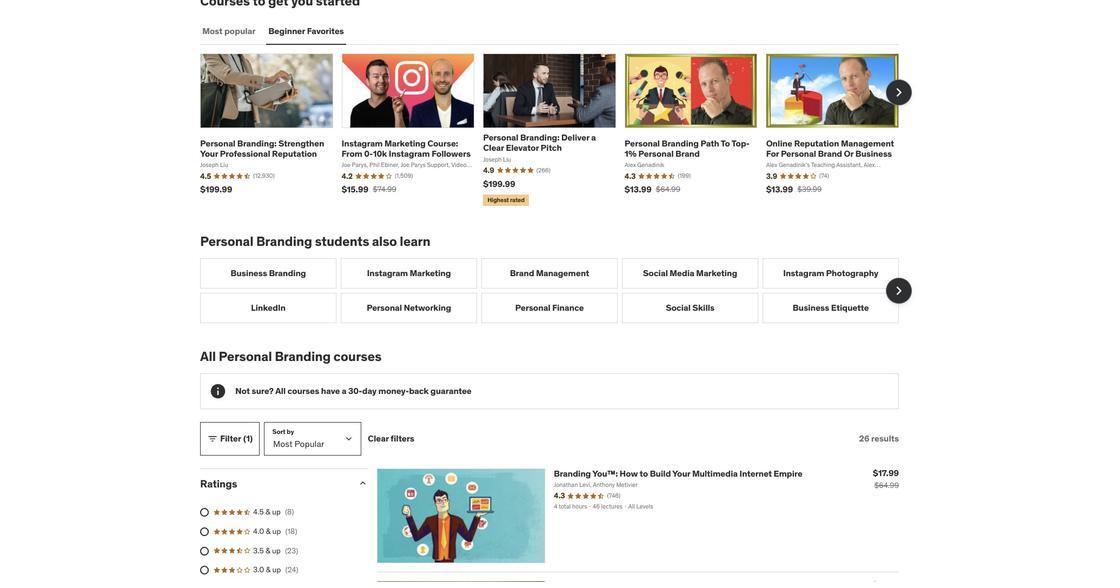 Task type: locate. For each thing, give the bounding box(es) containing it.
personal inside personal branding: deliver a clear elevator pitch
[[483, 132, 519, 143]]

branding: left deliver
[[521, 132, 560, 143]]

0 vertical spatial management
[[842, 138, 895, 149]]

2 next image from the top
[[891, 282, 908, 300]]

from
[[342, 148, 363, 159]]

personal branding: strengthen your professional reputation link
[[200, 138, 324, 159]]

guarantee
[[431, 386, 472, 397]]

clear filters
[[368, 434, 415, 444]]

strengthen
[[279, 138, 324, 149]]

brand
[[676, 148, 700, 159], [819, 148, 843, 159], [510, 268, 535, 279]]

1 horizontal spatial branding:
[[521, 132, 560, 143]]

0 vertical spatial carousel element
[[200, 54, 913, 208]]

branding: inside personal branding: deliver a clear elevator pitch
[[521, 132, 560, 143]]

1 horizontal spatial business
[[793, 303, 830, 314]]

0 vertical spatial your
[[200, 148, 218, 159]]

marketing for instagram marketing
[[410, 268, 451, 279]]

personal branding students also learn
[[200, 233, 431, 250]]

1 horizontal spatial your
[[673, 469, 691, 479]]

up left (8)
[[272, 508, 281, 518]]

1 vertical spatial courses
[[288, 386, 319, 397]]

personal branding: strengthen your professional reputation
[[200, 138, 324, 159]]

1 horizontal spatial all
[[275, 386, 286, 397]]

instagram photography
[[784, 268, 879, 279]]

instagram for instagram marketing
[[367, 268, 408, 279]]

0 horizontal spatial courses
[[288, 386, 319, 397]]

filters
[[391, 434, 415, 444]]

clear left filters
[[368, 434, 389, 444]]

your left professional
[[200, 148, 218, 159]]

1 horizontal spatial courses
[[334, 348, 382, 365]]

1 vertical spatial next image
[[891, 282, 908, 300]]

online reputation management for personal brand or business
[[767, 138, 895, 159]]

$17.99 $64.99
[[874, 468, 900, 491]]

2 vertical spatial business
[[793, 303, 830, 314]]

2 carousel element from the top
[[200, 259, 913, 324]]

branding for personal branding students also learn
[[256, 233, 312, 250]]

0 horizontal spatial management
[[536, 268, 590, 279]]

1 vertical spatial a
[[342, 386, 347, 397]]

marketing left course:
[[385, 138, 426, 149]]

learn
[[400, 233, 431, 250]]

photography
[[827, 268, 879, 279]]

up
[[272, 508, 281, 518], [273, 527, 281, 537], [272, 546, 281, 556], [273, 566, 281, 575]]

branding up business branding on the left of page
[[256, 233, 312, 250]]

marketing
[[385, 138, 426, 149], [410, 268, 451, 279], [697, 268, 738, 279]]

brand management
[[510, 268, 590, 279]]

business for business branding
[[231, 268, 267, 279]]

1 next image from the top
[[891, 84, 908, 101]]

4 & from the top
[[266, 566, 271, 575]]

not sure? all courses have a 30-day money-back guarantee
[[235, 386, 472, 397]]

$17.99
[[874, 468, 900, 479]]

favorites
[[307, 25, 344, 36]]

personal branding: deliver a clear elevator pitch
[[483, 132, 596, 153]]

results
[[872, 434, 900, 444]]

carousel element containing business branding
[[200, 259, 913, 324]]

filter
[[220, 434, 241, 444]]

brand inside online reputation management for personal brand or business
[[819, 148, 843, 159]]

path
[[701, 138, 720, 149]]

management
[[842, 138, 895, 149], [536, 268, 590, 279]]

0 vertical spatial next image
[[891, 84, 908, 101]]

a inside personal branding: deliver a clear elevator pitch
[[592, 132, 596, 143]]

& right "3.5" at the left of page
[[266, 546, 270, 556]]

a right deliver
[[592, 132, 596, 143]]

next image
[[891, 84, 908, 101], [891, 282, 908, 300]]

1 up from the top
[[272, 508, 281, 518]]

or
[[845, 148, 854, 159]]

branding inside personal branding path to top- 1% personal brand
[[662, 138, 699, 149]]

branding you™: how to build your multimedia internet empire
[[554, 469, 803, 479]]

& right the '4.5'
[[266, 508, 270, 518]]

professional
[[220, 148, 270, 159]]

social for social media marketing
[[643, 268, 668, 279]]

for
[[767, 148, 780, 159]]

clear left elevator on the left
[[483, 143, 504, 153]]

beginner
[[269, 25, 305, 36]]

reputation
[[795, 138, 840, 149], [272, 148, 317, 159]]

4 up from the top
[[273, 566, 281, 575]]

to
[[721, 138, 731, 149]]

small image left filter
[[207, 434, 218, 445]]

courses for all
[[288, 386, 319, 397]]

0 vertical spatial small image
[[207, 434, 218, 445]]

personal for personal finance
[[516, 303, 551, 314]]

1 vertical spatial business
[[231, 268, 267, 279]]

personal inside personal branding: strengthen your professional reputation
[[200, 138, 236, 149]]

money-
[[379, 386, 409, 397]]

your inside personal branding: strengthen your professional reputation
[[200, 148, 218, 159]]

branding up 'have'
[[275, 348, 331, 365]]

branding
[[662, 138, 699, 149], [256, 233, 312, 250], [269, 268, 306, 279], [275, 348, 331, 365], [554, 469, 591, 479]]

your right the build
[[673, 469, 691, 479]]

personal branding: deliver a clear elevator pitch link
[[483, 132, 596, 153]]

branding: left strengthen
[[237, 138, 277, 149]]

& for 4.0
[[266, 527, 271, 537]]

empire
[[774, 469, 803, 479]]

1 horizontal spatial a
[[592, 132, 596, 143]]

2 horizontal spatial brand
[[819, 148, 843, 159]]

online
[[767, 138, 793, 149]]

3 up from the top
[[272, 546, 281, 556]]

1 & from the top
[[266, 508, 270, 518]]

0 vertical spatial all
[[200, 348, 216, 365]]

0 horizontal spatial your
[[200, 148, 218, 159]]

carousel element containing personal branding: deliver a clear elevator pitch
[[200, 54, 913, 208]]

deliver
[[562, 132, 590, 143]]

&
[[266, 508, 270, 518], [266, 527, 271, 537], [266, 546, 270, 556], [266, 566, 271, 575]]

(23)
[[285, 546, 298, 556]]

most popular button
[[200, 18, 258, 44]]

reputation right professional
[[272, 148, 317, 159]]

you™:
[[593, 469, 618, 479]]

online reputation management for personal brand or business link
[[767, 138, 895, 159]]

10k
[[373, 148, 387, 159]]

0 vertical spatial clear
[[483, 143, 504, 153]]

2 up from the top
[[273, 527, 281, 537]]

reputation left or
[[795, 138, 840, 149]]

students
[[315, 233, 369, 250]]

courses for branding
[[334, 348, 382, 365]]

0 horizontal spatial small image
[[207, 434, 218, 445]]

your
[[200, 148, 218, 159], [673, 469, 691, 479]]

social for social skills
[[666, 303, 691, 314]]

& right 4.0 at the left bottom of the page
[[266, 527, 271, 537]]

small image down clear filters button on the left of page
[[358, 478, 369, 489]]

1 horizontal spatial clear
[[483, 143, 504, 153]]

2 horizontal spatial business
[[856, 148, 893, 159]]

business etiquette link
[[763, 293, 900, 324]]

finance
[[553, 303, 584, 314]]

(8)
[[285, 508, 294, 518]]

1 vertical spatial clear
[[368, 434, 389, 444]]

marketing right media
[[697, 268, 738, 279]]

0 horizontal spatial branding:
[[237, 138, 277, 149]]

business right or
[[856, 148, 893, 159]]

personal inside online reputation management for personal brand or business
[[781, 148, 817, 159]]

up left (18)
[[273, 527, 281, 537]]

instagram marketing course: from 0-10k instagram followers link
[[342, 138, 471, 159]]

all personal branding courses
[[200, 348, 382, 365]]

branding up linkedin
[[269, 268, 306, 279]]

branding for personal branding path to top- 1% personal brand
[[662, 138, 699, 149]]

1 vertical spatial your
[[673, 469, 691, 479]]

1 vertical spatial management
[[536, 268, 590, 279]]

social left skills
[[666, 303, 691, 314]]

ratings button
[[200, 478, 349, 491]]

up left (24)
[[273, 566, 281, 575]]

branding you™: how to build your multimedia internet empire link
[[554, 469, 803, 479]]

courses left 'have'
[[288, 386, 319, 397]]

branding: inside personal branding: strengthen your professional reputation
[[237, 138, 277, 149]]

up for 4.5 & up
[[272, 508, 281, 518]]

brand up 'personal finance'
[[510, 268, 535, 279]]

branding for business branding
[[269, 268, 306, 279]]

0 vertical spatial social
[[643, 268, 668, 279]]

social left media
[[643, 268, 668, 279]]

a left 30- at the bottom left of page
[[342, 386, 347, 397]]

3 & from the top
[[266, 546, 270, 556]]

business up linkedin
[[231, 268, 267, 279]]

0 vertical spatial a
[[592, 132, 596, 143]]

branding:
[[521, 132, 560, 143], [237, 138, 277, 149]]

carousel element
[[200, 54, 913, 208], [200, 259, 913, 324]]

1 horizontal spatial reputation
[[795, 138, 840, 149]]

& right 3.0
[[266, 566, 271, 575]]

brand left path
[[676, 148, 700, 159]]

up for 3.5 & up
[[272, 546, 281, 556]]

day
[[362, 386, 377, 397]]

business etiquette
[[793, 303, 869, 314]]

branding inside business branding link
[[269, 268, 306, 279]]

all
[[200, 348, 216, 365], [275, 386, 286, 397]]

small image
[[207, 434, 218, 445], [358, 478, 369, 489]]

courses up 30- at the bottom left of page
[[334, 348, 382, 365]]

0-
[[364, 148, 373, 159]]

marketing up networking
[[410, 268, 451, 279]]

brand left or
[[819, 148, 843, 159]]

business branding link
[[200, 259, 337, 289]]

4.5
[[253, 508, 264, 518]]

2 & from the top
[[266, 527, 271, 537]]

personal networking
[[367, 303, 451, 314]]

branding left path
[[662, 138, 699, 149]]

0 vertical spatial courses
[[334, 348, 382, 365]]

0 vertical spatial business
[[856, 148, 893, 159]]

personal for personal branding path to top- 1% personal brand
[[625, 138, 660, 149]]

most popular
[[202, 25, 256, 36]]

business
[[856, 148, 893, 159], [231, 268, 267, 279], [793, 303, 830, 314]]

1 carousel element from the top
[[200, 54, 913, 208]]

& for 3.5
[[266, 546, 270, 556]]

1 horizontal spatial brand
[[676, 148, 700, 159]]

marketing inside "instagram marketing course: from 0-10k instagram followers"
[[385, 138, 426, 149]]

business left etiquette
[[793, 303, 830, 314]]

up left (23)
[[272, 546, 281, 556]]

0 horizontal spatial reputation
[[272, 148, 317, 159]]

1 vertical spatial social
[[666, 303, 691, 314]]

1 horizontal spatial management
[[842, 138, 895, 149]]

0 horizontal spatial clear
[[368, 434, 389, 444]]

0 horizontal spatial business
[[231, 268, 267, 279]]

1 horizontal spatial small image
[[358, 478, 369, 489]]

0 horizontal spatial a
[[342, 386, 347, 397]]

1 vertical spatial carousel element
[[200, 259, 913, 324]]

build
[[650, 469, 671, 479]]



Task type: vqa. For each thing, say whether or not it's contained in the screenshot.
Wishlist Image
no



Task type: describe. For each thing, give the bounding box(es) containing it.
networking
[[404, 303, 451, 314]]

pitch
[[541, 143, 562, 153]]

0 horizontal spatial brand
[[510, 268, 535, 279]]

(24)
[[285, 566, 298, 575]]

business branding
[[231, 268, 306, 279]]

personal for personal branding: strengthen your professional reputation
[[200, 138, 236, 149]]

to
[[640, 469, 648, 479]]

reputation inside personal branding: strengthen your professional reputation
[[272, 148, 317, 159]]

have
[[321, 386, 340, 397]]

personal for personal branding: deliver a clear elevator pitch
[[483, 132, 519, 143]]

social media marketing
[[643, 268, 738, 279]]

3.5
[[253, 546, 264, 556]]

business inside online reputation management for personal brand or business
[[856, 148, 893, 159]]

brand inside personal branding path to top- 1% personal brand
[[676, 148, 700, 159]]

popular
[[224, 25, 256, 36]]

instagram for instagram photography
[[784, 268, 825, 279]]

social media marketing link
[[622, 259, 759, 289]]

3.5 & up (23)
[[253, 546, 298, 556]]

social skills
[[666, 303, 715, 314]]

linkedin link
[[200, 293, 337, 324]]

3.0
[[253, 566, 264, 575]]

most
[[202, 25, 223, 36]]

back
[[409, 386, 429, 397]]

internet
[[740, 469, 772, 479]]

multimedia
[[693, 469, 738, 479]]

filter (1)
[[220, 434, 253, 444]]

not
[[235, 386, 250, 397]]

reputation inside online reputation management for personal brand or business
[[795, 138, 840, 149]]

3.0 & up (24)
[[253, 566, 298, 575]]

4.5 & up (8)
[[253, 508, 294, 518]]

personal finance
[[516, 303, 584, 314]]

personal branding path to top- 1% personal brand link
[[625, 138, 750, 159]]

personal finance link
[[482, 293, 618, 324]]

up for 4.0 & up
[[273, 527, 281, 537]]

26
[[860, 434, 870, 444]]

top-
[[732, 138, 750, 149]]

etiquette
[[832, 303, 869, 314]]

sure?
[[252, 386, 274, 397]]

clear inside personal branding: deliver a clear elevator pitch
[[483, 143, 504, 153]]

1 vertical spatial all
[[275, 386, 286, 397]]

management inside online reputation management for personal brand or business
[[842, 138, 895, 149]]

marketing for instagram marketing course: from 0-10k instagram followers
[[385, 138, 426, 149]]

how
[[620, 469, 638, 479]]

instagram marketing link
[[341, 259, 477, 289]]

1 vertical spatial small image
[[358, 478, 369, 489]]

30-
[[349, 386, 362, 397]]

clear filters button
[[368, 423, 415, 456]]

clear inside button
[[368, 434, 389, 444]]

instagram marketing course: from 0-10k instagram followers
[[342, 138, 471, 159]]

course:
[[428, 138, 459, 149]]

business for business etiquette
[[793, 303, 830, 314]]

media
[[670, 268, 695, 279]]

instagram for instagram marketing course: from 0-10k instagram followers
[[342, 138, 383, 149]]

& for 4.5
[[266, 508, 270, 518]]

social skills link
[[622, 293, 759, 324]]

instagram photography link
[[763, 259, 900, 289]]

0 horizontal spatial all
[[200, 348, 216, 365]]

linkedin
[[251, 303, 286, 314]]

up for 3.0 & up
[[273, 566, 281, 575]]

ratings
[[200, 478, 237, 491]]

next image for brand management
[[891, 282, 908, 300]]

(1)
[[243, 434, 253, 444]]

personal branding path to top- 1% personal brand
[[625, 138, 750, 159]]

4.0
[[253, 527, 264, 537]]

followers
[[432, 148, 471, 159]]

(18)
[[285, 527, 297, 537]]

& for 3.0
[[266, 566, 271, 575]]

beginner favorites
[[269, 25, 344, 36]]

personal for personal branding students also learn
[[200, 233, 254, 250]]

personal networking link
[[341, 293, 477, 324]]

instagram marketing
[[367, 268, 451, 279]]

personal for personal networking
[[367, 303, 402, 314]]

skills
[[693, 303, 715, 314]]

1%
[[625, 148, 637, 159]]

$64.99
[[875, 481, 900, 491]]

branding left you™:
[[554, 469, 591, 479]]

26 results status
[[860, 434, 900, 444]]

branding: for elevator
[[521, 132, 560, 143]]

branding: for reputation
[[237, 138, 277, 149]]

brand management link
[[482, 259, 618, 289]]

beginner favorites button
[[267, 18, 346, 44]]

also
[[372, 233, 397, 250]]

elevator
[[506, 143, 539, 153]]

next image for online reputation management for personal brand or business
[[891, 84, 908, 101]]

4.0 & up (18)
[[253, 527, 297, 537]]

26 results
[[860, 434, 900, 444]]



